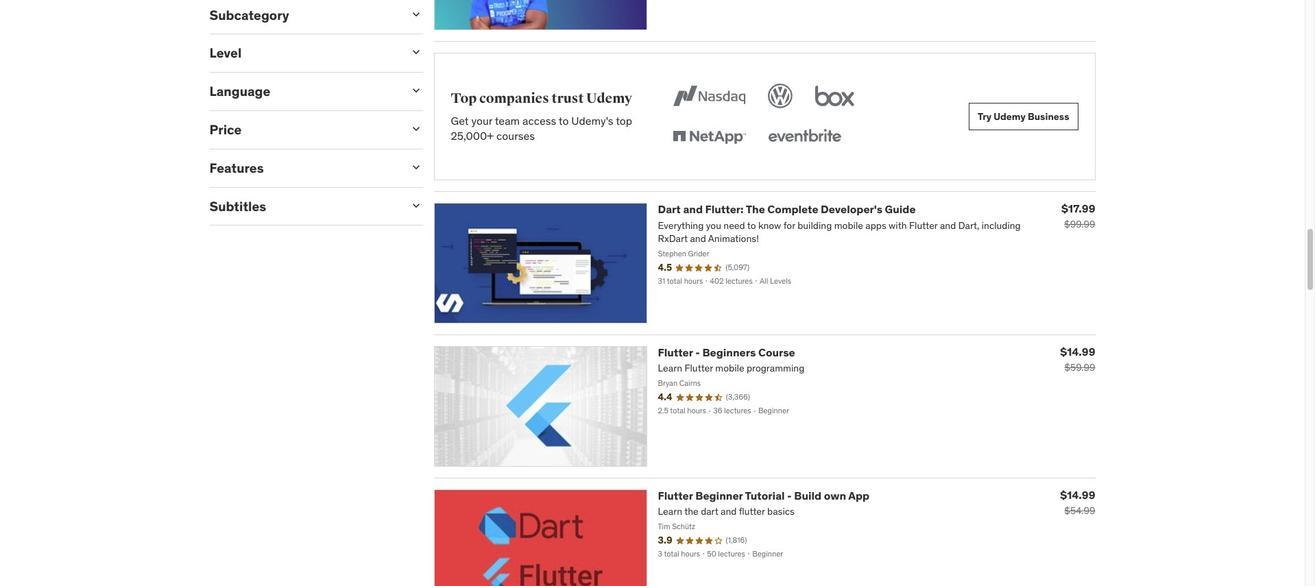 Task type: describe. For each thing, give the bounding box(es) containing it.
app
[[848, 489, 870, 503]]

25,000+
[[451, 129, 494, 143]]

course
[[758, 346, 795, 359]]

try
[[978, 110, 992, 123]]

get
[[451, 114, 469, 127]]

flutter - beginners course
[[658, 346, 795, 359]]

flutter beginner tutorial - build own app
[[658, 489, 870, 503]]

flutter beginner tutorial - build own app link
[[658, 489, 870, 503]]

beginner
[[696, 489, 743, 503]]

$99.99
[[1064, 218, 1095, 231]]

subcategory button
[[209, 7, 398, 23]]

the
[[746, 203, 765, 216]]

flutter:
[[705, 203, 744, 216]]

small image for language
[[409, 84, 423, 98]]

price button
[[209, 121, 398, 138]]

0 horizontal spatial -
[[696, 346, 700, 359]]

features
[[209, 160, 264, 176]]

language button
[[209, 83, 398, 100]]

small image for features
[[409, 160, 423, 174]]

top
[[616, 114, 632, 127]]

dart
[[658, 203, 681, 216]]

level
[[209, 45, 242, 61]]

beginners
[[702, 346, 756, 359]]

1 horizontal spatial udemy
[[994, 110, 1026, 123]]

small image for level
[[409, 46, 423, 59]]

$59.99
[[1065, 361, 1095, 374]]

$17.99
[[1062, 202, 1095, 216]]

your
[[471, 114, 492, 127]]

box image
[[812, 81, 858, 111]]

$17.99 $99.99
[[1062, 202, 1095, 231]]

volkswagen image
[[766, 81, 796, 111]]



Task type: locate. For each thing, give the bounding box(es) containing it.
features button
[[209, 160, 398, 176]]

flutter
[[658, 346, 693, 359], [658, 489, 693, 503]]

1 small image from the top
[[409, 84, 423, 98]]

1 vertical spatial flutter
[[658, 489, 693, 503]]

try udemy business link
[[969, 103, 1078, 131]]

small image for subtitles
[[409, 199, 423, 212]]

top
[[451, 90, 477, 107]]

$14.99 up $59.99
[[1060, 345, 1095, 359]]

subcategory
[[209, 7, 289, 23]]

3 small image from the top
[[409, 160, 423, 174]]

0 vertical spatial -
[[696, 346, 700, 359]]

team
[[495, 114, 520, 127]]

udemy's
[[571, 114, 614, 127]]

1 flutter from the top
[[658, 346, 693, 359]]

udemy up top
[[586, 90, 632, 107]]

dart and flutter: the complete developer's guide
[[658, 203, 916, 216]]

$14.99
[[1060, 345, 1095, 359], [1060, 488, 1095, 502]]

$14.99 $54.99
[[1060, 488, 1095, 517]]

small image for subcategory
[[409, 7, 423, 21]]

udemy right try
[[994, 110, 1026, 123]]

subtitles button
[[209, 198, 398, 214]]

1 vertical spatial small image
[[409, 122, 423, 136]]

$14.99 up $54.99
[[1060, 488, 1095, 502]]

2 vertical spatial small image
[[409, 160, 423, 174]]

level button
[[209, 45, 398, 61]]

1 $14.99 from the top
[[1060, 345, 1095, 359]]

trust
[[552, 90, 584, 107]]

top companies trust udemy get your team access to udemy's top 25,000+ courses
[[451, 90, 632, 143]]

- left beginners
[[696, 346, 700, 359]]

1 vertical spatial $14.99
[[1060, 488, 1095, 502]]

flutter left beginners
[[658, 346, 693, 359]]

build
[[794, 489, 822, 503]]

0 vertical spatial flutter
[[658, 346, 693, 359]]

1 horizontal spatial -
[[787, 489, 792, 503]]

to
[[559, 114, 569, 127]]

0 vertical spatial small image
[[409, 7, 423, 21]]

1 vertical spatial udemy
[[994, 110, 1026, 123]]

flutter for flutter beginner tutorial - build own app
[[658, 489, 693, 503]]

2 small image from the top
[[409, 122, 423, 136]]

$14.99 for flutter - beginners course
[[1060, 345, 1095, 359]]

1 vertical spatial small image
[[409, 46, 423, 59]]

flutter - beginners course link
[[658, 346, 795, 359]]

try udemy business
[[978, 110, 1069, 123]]

and
[[683, 203, 703, 216]]

guide
[[885, 203, 916, 216]]

eventbrite image
[[766, 122, 844, 152]]

own
[[824, 489, 846, 503]]

$14.99 $59.99
[[1060, 345, 1095, 374]]

0 vertical spatial $14.99
[[1060, 345, 1095, 359]]

tutorial
[[745, 489, 785, 503]]

2 flutter from the top
[[658, 489, 693, 503]]

2 vertical spatial small image
[[409, 199, 423, 212]]

courses
[[497, 129, 535, 143]]

0 vertical spatial udemy
[[586, 90, 632, 107]]

complete
[[768, 203, 818, 216]]

small image for price
[[409, 122, 423, 136]]

access
[[523, 114, 556, 127]]

-
[[696, 346, 700, 359], [787, 489, 792, 503]]

2 $14.99 from the top
[[1060, 488, 1095, 502]]

2 small image from the top
[[409, 46, 423, 59]]

0 horizontal spatial udemy
[[586, 90, 632, 107]]

small image
[[409, 7, 423, 21], [409, 46, 423, 59], [409, 199, 423, 212]]

developer's
[[821, 203, 883, 216]]

1 vertical spatial -
[[787, 489, 792, 503]]

1 small image from the top
[[409, 7, 423, 21]]

business
[[1028, 110, 1069, 123]]

netapp image
[[670, 122, 749, 152]]

flutter left beginner at bottom right
[[658, 489, 693, 503]]

small image
[[409, 84, 423, 98], [409, 122, 423, 136], [409, 160, 423, 174]]

udemy
[[586, 90, 632, 107], [994, 110, 1026, 123]]

language
[[209, 83, 270, 100]]

dart and flutter: the complete developer's guide link
[[658, 203, 916, 216]]

nasdaq image
[[670, 81, 749, 111]]

udemy inside top companies trust udemy get your team access to udemy's top 25,000+ courses
[[586, 90, 632, 107]]

$54.99
[[1065, 505, 1095, 517]]

price
[[209, 121, 242, 138]]

companies
[[479, 90, 549, 107]]

$14.99 for flutter beginner tutorial - build own app
[[1060, 488, 1095, 502]]

0 vertical spatial small image
[[409, 84, 423, 98]]

flutter for flutter - beginners course
[[658, 346, 693, 359]]

subtitles
[[209, 198, 266, 214]]

- left the build on the bottom right of the page
[[787, 489, 792, 503]]

3 small image from the top
[[409, 199, 423, 212]]



Task type: vqa. For each thing, say whether or not it's contained in the screenshot.


